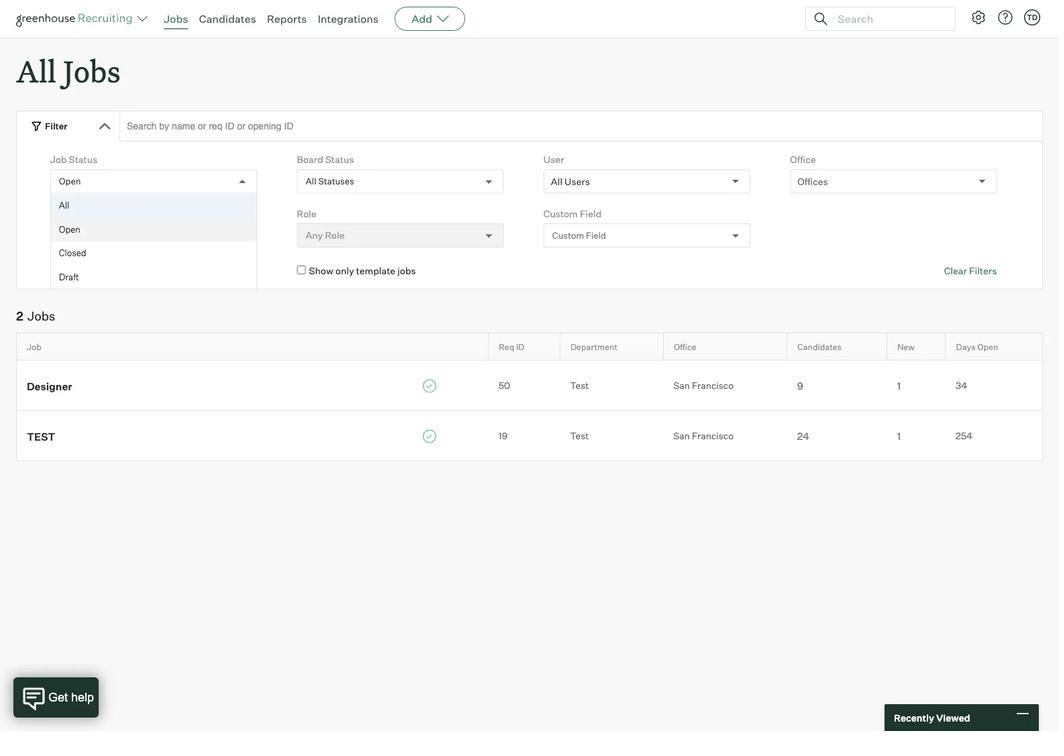 Task type: describe. For each thing, give the bounding box(es) containing it.
all for all users
[[551, 176, 563, 187]]

td button
[[1025, 9, 1041, 26]]

test link
[[17, 429, 489, 444]]

td
[[1027, 13, 1038, 22]]

1 horizontal spatial office
[[790, 154, 816, 166]]

2 horizontal spatial jobs
[[164, 12, 188, 26]]

clear filters link
[[944, 265, 997, 278]]

show for show only template jobs
[[309, 265, 333, 277]]

following
[[146, 265, 185, 277]]

board status
[[297, 154, 354, 166]]

job for job
[[27, 342, 42, 352]]

job status
[[50, 154, 98, 166]]

19
[[499, 431, 508, 442]]

configure image
[[971, 9, 987, 26]]

san francisco for test
[[674, 431, 734, 442]]

designer link
[[17, 378, 489, 393]]

san for designer
[[674, 380, 690, 392]]

greenhouse recruiting image
[[16, 11, 137, 27]]

1 link for test
[[887, 429, 946, 443]]

all for all statuses
[[306, 176, 316, 187]]

all for all jobs
[[16, 51, 56, 91]]

only for jobs
[[89, 265, 107, 277]]

9
[[797, 380, 804, 392]]

jobs for 2 jobs
[[27, 309, 55, 324]]

0 horizontal spatial candidates
[[199, 12, 256, 26]]

Search by name or req ID or opening ID text field
[[120, 111, 1043, 142]]

1 jobs from the left
[[109, 265, 128, 277]]

all users
[[551, 176, 590, 187]]

draft
[[59, 272, 79, 282]]

days open
[[956, 342, 999, 352]]

add
[[412, 12, 433, 26]]

td button
[[1022, 7, 1043, 28]]

50
[[499, 380, 511, 392]]

offices
[[798, 176, 828, 187]]

show only jobs i'm following
[[62, 265, 185, 277]]

recently viewed
[[894, 713, 971, 724]]

24 link
[[787, 429, 887, 443]]

san francisco for designer
[[674, 380, 734, 392]]

days
[[956, 342, 976, 352]]

clear
[[944, 265, 967, 277]]

job for job status
[[50, 154, 67, 166]]

254
[[956, 431, 973, 442]]

new
[[898, 342, 915, 352]]

i'm
[[130, 265, 143, 277]]

departments
[[58, 230, 116, 242]]

1 for designer
[[897, 380, 901, 392]]

0 vertical spatial open
[[59, 176, 81, 187]]

id
[[516, 342, 525, 352]]

0 vertical spatial custom field
[[544, 208, 602, 220]]

1 vertical spatial open
[[59, 224, 81, 235]]

statuses
[[318, 176, 354, 187]]

1 vertical spatial office
[[674, 342, 697, 352]]

test for designer
[[570, 380, 589, 392]]

0 vertical spatial field
[[580, 208, 602, 220]]

1 vertical spatial custom
[[552, 230, 584, 241]]



Task type: locate. For each thing, give the bounding box(es) containing it.
0 vertical spatial san francisco
[[674, 380, 734, 392]]

only
[[89, 265, 107, 277], [336, 265, 354, 277]]

2 show from the left
[[309, 265, 333, 277]]

0 vertical spatial custom
[[544, 208, 578, 220]]

0 vertical spatial 1
[[897, 380, 901, 392]]

0 vertical spatial francisco
[[692, 380, 734, 392]]

san
[[674, 380, 690, 392], [674, 431, 690, 442]]

1 vertical spatial test
[[570, 431, 589, 442]]

1 vertical spatial department
[[571, 342, 618, 352]]

all users option
[[551, 176, 590, 187]]

1 vertical spatial san
[[674, 431, 690, 442]]

1 horizontal spatial status
[[325, 154, 354, 166]]

9 link
[[787, 379, 887, 393]]

1 only from the left
[[89, 265, 107, 277]]

filters
[[969, 265, 997, 277]]

test
[[570, 380, 589, 392], [570, 431, 589, 442]]

jobs
[[109, 265, 128, 277], [398, 265, 416, 277]]

open
[[59, 176, 81, 187], [59, 224, 81, 235], [978, 342, 999, 352]]

24
[[797, 431, 810, 443]]

designer
[[27, 380, 72, 393]]

open down job status
[[59, 176, 81, 187]]

viewed
[[937, 713, 971, 724]]

all up departments
[[59, 200, 69, 211]]

open right days
[[978, 342, 999, 352]]

recently
[[894, 713, 935, 724]]

0 horizontal spatial job
[[27, 342, 42, 352]]

2 jobs from the left
[[398, 265, 416, 277]]

0 horizontal spatial jobs
[[27, 309, 55, 324]]

closed
[[59, 248, 86, 259]]

show down closed on the top left
[[62, 265, 87, 277]]

1 horizontal spatial jobs
[[63, 51, 121, 91]]

1 link left 254
[[887, 429, 946, 443]]

filter
[[45, 121, 68, 131]]

custom field down users at the right
[[552, 230, 606, 241]]

0 vertical spatial office
[[790, 154, 816, 166]]

all
[[16, 51, 56, 91], [551, 176, 563, 187], [306, 176, 316, 187], [59, 200, 69, 211]]

2 san francisco from the top
[[674, 431, 734, 442]]

all up filter
[[16, 51, 56, 91]]

test
[[27, 430, 55, 443]]

0 horizontal spatial department
[[50, 208, 104, 220]]

1 1 from the top
[[897, 380, 901, 392]]

2 francisco from the top
[[692, 431, 734, 442]]

1 horizontal spatial only
[[336, 265, 354, 277]]

candidates
[[199, 12, 256, 26], [798, 342, 842, 352]]

template
[[356, 265, 396, 277]]

2 test from the top
[[570, 431, 589, 442]]

1 test from the top
[[570, 380, 589, 392]]

francisco
[[692, 380, 734, 392], [692, 431, 734, 442]]

only for template
[[336, 265, 354, 277]]

users
[[565, 176, 590, 187]]

0 vertical spatial test
[[570, 380, 589, 392]]

1 horizontal spatial jobs
[[398, 265, 416, 277]]

1 status from the left
[[69, 154, 98, 166]]

2 only from the left
[[336, 265, 354, 277]]

role
[[297, 208, 317, 220]]

show
[[62, 265, 87, 277], [309, 265, 333, 277]]

0 vertical spatial 1 link
[[887, 379, 946, 393]]

req
[[499, 342, 515, 352]]

job down 2 jobs
[[27, 342, 42, 352]]

integrations link
[[318, 12, 379, 26]]

office
[[790, 154, 816, 166], [674, 342, 697, 352]]

Search text field
[[835, 9, 943, 29]]

1 link for designer
[[887, 379, 946, 393]]

1 horizontal spatial show
[[309, 265, 333, 277]]

custom field down the all users option at the right top
[[544, 208, 602, 220]]

2 status from the left
[[325, 154, 354, 166]]

1 vertical spatial francisco
[[692, 431, 734, 442]]

1 vertical spatial san francisco
[[674, 431, 734, 442]]

francisco for designer
[[692, 380, 734, 392]]

34
[[956, 380, 968, 392]]

0 horizontal spatial status
[[69, 154, 98, 166]]

0 horizontal spatial jobs
[[109, 265, 128, 277]]

custom field
[[544, 208, 602, 220], [552, 230, 606, 241]]

1 for test
[[897, 431, 901, 443]]

1
[[897, 380, 901, 392], [897, 431, 901, 443]]

jobs link
[[164, 12, 188, 26]]

all jobs
[[16, 51, 121, 91]]

only right draft
[[89, 265, 107, 277]]

1 francisco from the top
[[692, 380, 734, 392]]

0 vertical spatial candidates
[[199, 12, 256, 26]]

1 vertical spatial candidates
[[798, 342, 842, 352]]

custom
[[544, 208, 578, 220], [552, 230, 584, 241]]

status for job status
[[69, 154, 98, 166]]

status for board status
[[325, 154, 354, 166]]

1 vertical spatial field
[[586, 230, 606, 241]]

integrations
[[318, 12, 379, 26]]

show for show only jobs i'm following
[[62, 265, 87, 277]]

1 down new at the right top of page
[[897, 380, 901, 392]]

status
[[69, 154, 98, 166], [325, 154, 354, 166]]

show right show only template jobs option
[[309, 265, 333, 277]]

all down board
[[306, 176, 316, 187]]

0 vertical spatial jobs
[[164, 12, 188, 26]]

test for test
[[570, 431, 589, 442]]

candidates right jobs "link"
[[199, 12, 256, 26]]

0 horizontal spatial only
[[89, 265, 107, 277]]

Show only template jobs checkbox
[[297, 266, 306, 275]]

1 san from the top
[[674, 380, 690, 392]]

2 jobs
[[16, 309, 55, 324]]

job
[[50, 154, 67, 166], [27, 342, 42, 352]]

0 horizontal spatial show
[[62, 265, 87, 277]]

jobs down greenhouse recruiting "image"
[[63, 51, 121, 91]]

jobs left the i'm
[[109, 265, 128, 277]]

jobs left the candidates link
[[164, 12, 188, 26]]

2 1 from the top
[[897, 431, 901, 443]]

jobs right template
[[398, 265, 416, 277]]

job down filter
[[50, 154, 67, 166]]

1 horizontal spatial job
[[50, 154, 67, 166]]

reports
[[267, 12, 307, 26]]

reports link
[[267, 12, 307, 26]]

2
[[16, 309, 23, 324]]

2 vertical spatial open
[[978, 342, 999, 352]]

1 vertical spatial 1
[[897, 431, 901, 443]]

clear filters
[[944, 265, 997, 277]]

1 vertical spatial 1 link
[[887, 429, 946, 443]]

candidates up 9 link
[[798, 342, 842, 352]]

1 horizontal spatial department
[[571, 342, 618, 352]]

0 vertical spatial department
[[50, 208, 104, 220]]

jobs for all jobs
[[63, 51, 121, 91]]

add button
[[395, 7, 465, 31]]

field
[[580, 208, 602, 220], [586, 230, 606, 241]]

all statuses
[[306, 176, 354, 187]]

show only template jobs
[[309, 265, 416, 277]]

0 vertical spatial san
[[674, 380, 690, 392]]

1 vertical spatial custom field
[[552, 230, 606, 241]]

req id
[[499, 342, 525, 352]]

jobs right 2
[[27, 309, 55, 324]]

all left users at the right
[[551, 176, 563, 187]]

0 horizontal spatial office
[[674, 342, 697, 352]]

1 link
[[887, 379, 946, 393], [887, 429, 946, 443]]

1 horizontal spatial candidates
[[798, 342, 842, 352]]

san francisco
[[674, 380, 734, 392], [674, 431, 734, 442]]

1 vertical spatial job
[[27, 342, 42, 352]]

only left template
[[336, 265, 354, 277]]

francisco for test
[[692, 431, 734, 442]]

user
[[544, 154, 564, 166]]

0 vertical spatial job
[[50, 154, 67, 166]]

san for test
[[674, 431, 690, 442]]

department
[[50, 208, 104, 220], [571, 342, 618, 352]]

2 1 link from the top
[[887, 429, 946, 443]]

1 right the 24 link
[[897, 431, 901, 443]]

1 san francisco from the top
[[674, 380, 734, 392]]

open up closed on the top left
[[59, 224, 81, 235]]

candidates link
[[199, 12, 256, 26]]

1 link down new at the right top of page
[[887, 379, 946, 393]]

2 san from the top
[[674, 431, 690, 442]]

1 vertical spatial jobs
[[63, 51, 121, 91]]

2 vertical spatial jobs
[[27, 309, 55, 324]]

1 show from the left
[[62, 265, 87, 277]]

board
[[297, 154, 323, 166]]

1 1 link from the top
[[887, 379, 946, 393]]

jobs
[[164, 12, 188, 26], [63, 51, 121, 91], [27, 309, 55, 324]]



Task type: vqa. For each thing, say whether or not it's contained in the screenshot.
AVAILABILITY
no



